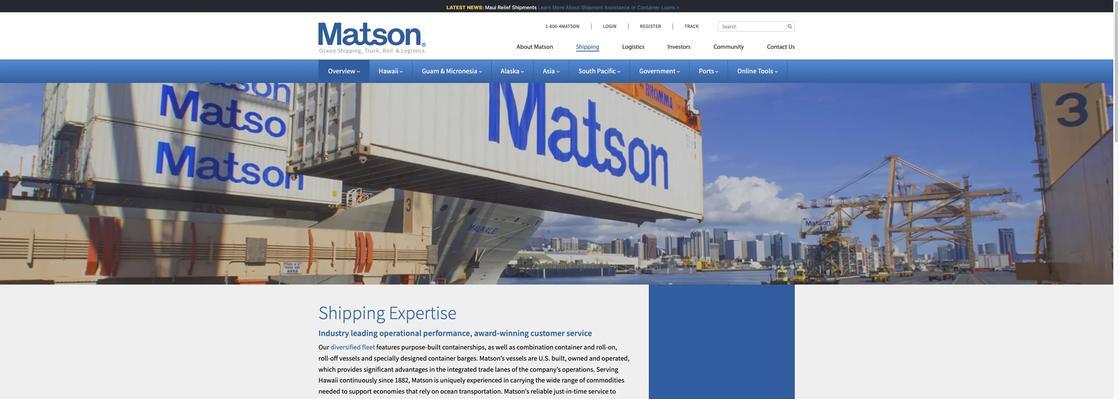 Task type: vqa. For each thing, say whether or not it's contained in the screenshot.
already
no



Task type: locate. For each thing, give the bounding box(es) containing it.
0 horizontal spatial container
[[428, 354, 456, 363]]

hawaii
[[379, 67, 399, 75], [319, 376, 338, 385]]

about matson link
[[517, 40, 565, 56]]

login link
[[591, 23, 628, 30]]

1 horizontal spatial vessels
[[506, 354, 527, 363]]

1-800-4matson
[[546, 23, 580, 30]]

vessels
[[340, 354, 360, 363], [506, 354, 527, 363]]

on
[[432, 387, 439, 396]]

1 horizontal spatial roll-
[[597, 343, 608, 352]]

service
[[567, 328, 592, 339], [589, 387, 609, 396]]

which
[[319, 365, 336, 374]]

hawaii link
[[379, 67, 403, 75]]

1 horizontal spatial matson
[[534, 44, 553, 50]]

maui
[[481, 4, 492, 10]]

4matson
[[559, 23, 580, 30]]

shipping up south
[[576, 44, 600, 50]]

south pacific link
[[579, 67, 621, 75]]

micronesia
[[446, 67, 478, 75]]

tools
[[758, 67, 774, 75]]

matson's up trade
[[480, 354, 505, 363]]

logistics link
[[611, 40, 656, 56]]

news:
[[462, 4, 479, 10]]

matson's down carrying
[[504, 387, 530, 396]]

the up is
[[437, 365, 446, 374]]

continuously
[[340, 376, 377, 385]]

1 vertical spatial of
[[580, 376, 586, 385]]

shipping inside shipping link
[[576, 44, 600, 50]]

to
[[342, 387, 348, 396], [610, 387, 616, 396]]

as left well
[[488, 343, 495, 352]]

and up serving
[[590, 354, 601, 363]]

in down lanes at bottom left
[[504, 376, 509, 385]]

1 horizontal spatial to
[[610, 387, 616, 396]]

service up owned
[[567, 328, 592, 339]]

serving
[[597, 365, 619, 374]]

guam & micronesia
[[422, 67, 478, 75]]

vessels up provides
[[340, 354, 360, 363]]

1 horizontal spatial hawaii
[[379, 67, 399, 75]]

carrying
[[511, 376, 534, 385]]

1 vertical spatial shipping
[[319, 301, 385, 324]]

0 vertical spatial service
[[567, 328, 592, 339]]

roll- down our
[[319, 354, 330, 363]]

hawaii up needed
[[319, 376, 338, 385]]

0 horizontal spatial hawaii
[[319, 376, 338, 385]]

roll-
[[597, 343, 608, 352], [319, 354, 330, 363]]

and down fleet
[[361, 354, 373, 363]]

1 vertical spatial container
[[428, 354, 456, 363]]

login
[[603, 23, 617, 30]]

of
[[512, 365, 518, 374], [580, 376, 586, 385]]

roll- up operated, at bottom right
[[597, 343, 608, 352]]

0 horizontal spatial to
[[342, 387, 348, 396]]

track
[[685, 23, 699, 30]]

ocean
[[441, 387, 458, 396]]

0 horizontal spatial vessels
[[340, 354, 360, 363]]

1882,
[[395, 376, 410, 385]]

about
[[561, 4, 575, 10], [517, 44, 533, 50]]

operational
[[380, 328, 422, 339]]

0 vertical spatial shipping
[[576, 44, 600, 50]]

service down commodities
[[589, 387, 609, 396]]

1 horizontal spatial about
[[561, 4, 575, 10]]

investors
[[668, 44, 691, 50]]

our
[[319, 343, 329, 352]]

1 vertical spatial hawaii
[[319, 376, 338, 385]]

wide
[[547, 376, 561, 385]]

trade
[[479, 365, 494, 374]]

0 horizontal spatial roll-
[[319, 354, 330, 363]]

matson down 1-
[[534, 44, 553, 50]]

hawaii down blue matson logo with ocean, shipping, truck, rail and logistics written beneath it.
[[379, 67, 399, 75]]

1 horizontal spatial in
[[504, 376, 509, 385]]

leading
[[351, 328, 378, 339]]

0 vertical spatial in
[[430, 365, 435, 374]]

company's
[[530, 365, 561, 374]]

government link
[[640, 67, 681, 75]]

1 vertical spatial matson
[[412, 376, 433, 385]]

shipping
[[576, 44, 600, 50], [319, 301, 385, 324]]

ports link
[[699, 67, 719, 75]]

customer
[[531, 328, 565, 339]]

2 to from the left
[[610, 387, 616, 396]]

needed
[[319, 387, 340, 396]]

the up reliable
[[536, 376, 545, 385]]

overview
[[328, 67, 355, 75]]

search image
[[788, 24, 793, 29]]

of right lanes at bottom left
[[512, 365, 518, 374]]

1 horizontal spatial shipping
[[576, 44, 600, 50]]

shipping up leading in the left bottom of the page
[[319, 301, 385, 324]]

1-800-4matson link
[[546, 23, 591, 30]]

0 horizontal spatial in
[[430, 365, 435, 374]]

0 horizontal spatial as
[[488, 343, 495, 352]]

government
[[640, 67, 676, 75]]

0 vertical spatial matson's
[[480, 354, 505, 363]]

transportation.
[[459, 387, 503, 396]]

0 vertical spatial matson
[[534, 44, 553, 50]]

0 horizontal spatial matson
[[412, 376, 433, 385]]

container up owned
[[555, 343, 583, 352]]

relief
[[493, 4, 506, 10]]

in up is
[[430, 365, 435, 374]]

about right more
[[561, 4, 575, 10]]

latest
[[442, 4, 461, 10]]

shipping for shipping expertise
[[319, 301, 385, 324]]

operated,
[[602, 354, 630, 363]]

1 horizontal spatial as
[[509, 343, 516, 352]]

matson's
[[480, 354, 505, 363], [504, 387, 530, 396]]

1 vertical spatial matson's
[[504, 387, 530, 396]]

as right well
[[509, 343, 516, 352]]

vessels left the are
[[506, 354, 527, 363]]

expertise
[[389, 301, 457, 324]]

container
[[555, 343, 583, 352], [428, 354, 456, 363]]

1 vessels from the left
[[340, 354, 360, 363]]

commodities
[[587, 376, 625, 385]]

None search field
[[718, 22, 795, 32]]

the
[[437, 365, 446, 374], [519, 365, 529, 374], [536, 376, 545, 385]]

2 horizontal spatial the
[[536, 376, 545, 385]]

2 as from the left
[[509, 343, 516, 352]]

the up carrying
[[519, 365, 529, 374]]

about up alaska link
[[517, 44, 533, 50]]

south pacific
[[579, 67, 616, 75]]

0 horizontal spatial of
[[512, 365, 518, 374]]

1 horizontal spatial container
[[555, 343, 583, 352]]

reliable
[[531, 387, 553, 396]]

800-
[[550, 23, 559, 30]]

to down commodities
[[610, 387, 616, 396]]

0 vertical spatial roll-
[[597, 343, 608, 352]]

register link
[[628, 23, 673, 30]]

rely
[[420, 387, 430, 396]]

of up time
[[580, 376, 586, 385]]

hawaii inside features purpose-built containerships, as well as combination container and roll-on, roll-off vessels and specially designed container barges. matson's vessels are u.s. built, owned and operated, which provides significant advantages in the integrated trade lanes of the company's operations. serving hawaii continuously since 1882, matson is uniquely experienced in carrying the wide range of commodities needed to support economies that rely on ocean transportation. matson's reliable just-in-time service to
[[319, 376, 338, 385]]

provides
[[337, 365, 362, 374]]

1 vertical spatial service
[[589, 387, 609, 396]]

section
[[640, 285, 805, 399]]

1 vertical spatial about
[[517, 44, 533, 50]]

guam
[[422, 67, 439, 75]]

0 horizontal spatial about
[[517, 44, 533, 50]]

and
[[584, 343, 595, 352], [361, 354, 373, 363], [590, 354, 601, 363]]

performance,
[[423, 328, 473, 339]]

matson up rely
[[412, 376, 433, 385]]

as
[[488, 343, 495, 352], [509, 343, 516, 352]]

matson inside the about matson link
[[534, 44, 553, 50]]

container down built
[[428, 354, 456, 363]]

investors link
[[656, 40, 703, 56]]

specially
[[374, 354, 399, 363]]

to right needed
[[342, 387, 348, 396]]

0 vertical spatial hawaii
[[379, 67, 399, 75]]

significant
[[364, 365, 394, 374]]

0 horizontal spatial shipping
[[319, 301, 385, 324]]

1 vertical spatial roll-
[[319, 354, 330, 363]]

alaska link
[[501, 67, 525, 75]]

0 vertical spatial of
[[512, 365, 518, 374]]



Task type: describe. For each thing, give the bounding box(es) containing it.
contact us link
[[756, 40, 795, 56]]

time
[[574, 387, 587, 396]]

designed
[[401, 354, 427, 363]]

2 vessels from the left
[[506, 354, 527, 363]]

community link
[[703, 40, 756, 56]]

winning
[[500, 328, 529, 339]]

are
[[528, 354, 538, 363]]

logistics
[[623, 44, 645, 50]]

shipments
[[507, 4, 532, 10]]

features
[[377, 343, 400, 352]]

matson inside features purpose-built containerships, as well as combination container and roll-on, roll-off vessels and specially designed container barges. matson's vessels are u.s. built, owned and operated, which provides significant advantages in the integrated trade lanes of the company's operations. serving hawaii continuously since 1882, matson is uniquely experienced in carrying the wide range of commodities needed to support economies that rely on ocean transportation. matson's reliable just-in-time service to
[[412, 376, 433, 385]]

fleet
[[362, 343, 375, 352]]

or
[[627, 4, 631, 10]]

about inside top menu "navigation"
[[517, 44, 533, 50]]

shipping link
[[565, 40, 611, 56]]

learn more about shipment assistance or container loans > link
[[533, 4, 675, 10]]

economies
[[373, 387, 405, 396]]

south
[[579, 67, 596, 75]]

more
[[548, 4, 560, 10]]

online
[[738, 67, 757, 75]]

register
[[640, 23, 662, 30]]

&
[[441, 67, 445, 75]]

contact
[[768, 44, 788, 50]]

online tools
[[738, 67, 774, 75]]

integrated
[[447, 365, 477, 374]]

banner image
[[0, 71, 1114, 285]]

lanes
[[495, 365, 511, 374]]

assistance
[[600, 4, 625, 10]]

award-
[[474, 328, 500, 339]]

community
[[714, 44, 744, 50]]

experienced
[[467, 376, 502, 385]]

1 horizontal spatial the
[[519, 365, 529, 374]]

0 vertical spatial container
[[555, 343, 583, 352]]

our diversified fleet
[[319, 343, 375, 352]]

guam & micronesia link
[[422, 67, 482, 75]]

built,
[[552, 354, 567, 363]]

combination
[[517, 343, 554, 352]]

operations.
[[563, 365, 595, 374]]

1 to from the left
[[342, 387, 348, 396]]

1-
[[546, 23, 550, 30]]

uniquely
[[440, 376, 466, 385]]

in-
[[567, 387, 574, 396]]

blue matson logo with ocean, shipping, truck, rail and logistics written beneath it. image
[[319, 23, 426, 54]]

containerships,
[[442, 343, 487, 352]]

service inside features purpose-built containerships, as well as combination container and roll-on, roll-off vessels and specially designed container barges. matson's vessels are u.s. built, owned and operated, which provides significant advantages in the integrated trade lanes of the company's operations. serving hawaii continuously since 1882, matson is uniquely experienced in carrying the wide range of commodities needed to support economies that rely on ocean transportation. matson's reliable just-in-time service to
[[589, 387, 609, 396]]

since
[[379, 376, 394, 385]]

loans
[[657, 4, 671, 10]]

1 vertical spatial in
[[504, 376, 509, 385]]

support
[[349, 387, 372, 396]]

range
[[562, 376, 578, 385]]

track link
[[673, 23, 699, 30]]

pacific
[[598, 67, 616, 75]]

overview link
[[328, 67, 360, 75]]

shipment
[[577, 4, 599, 10]]

shipping for shipping
[[576, 44, 600, 50]]

container
[[633, 4, 655, 10]]

1 horizontal spatial of
[[580, 376, 586, 385]]

purpose-
[[401, 343, 428, 352]]

1 as from the left
[[488, 343, 495, 352]]

contact us
[[768, 44, 795, 50]]

shipping expertise
[[319, 301, 457, 324]]

and up owned
[[584, 343, 595, 352]]

Search search field
[[718, 22, 795, 32]]

barges.
[[457, 354, 478, 363]]

on,
[[608, 343, 618, 352]]

is
[[434, 376, 439, 385]]

built
[[428, 343, 441, 352]]

off
[[330, 354, 338, 363]]

top menu navigation
[[517, 40, 795, 56]]

ports
[[699, 67, 714, 75]]

about matson
[[517, 44, 553, 50]]

latest news: maui relief shipments learn more about shipment assistance or container loans >
[[442, 4, 675, 10]]

features purpose-built containerships, as well as combination container and roll-on, roll-off vessels and specially designed container barges. matson's vessels are u.s. built, owned and operated, which provides significant advantages in the integrated trade lanes of the company's operations. serving hawaii continuously since 1882, matson is uniquely experienced in carrying the wide range of commodities needed to support economies that rely on ocean transportation. matson's reliable just-in-time service to
[[319, 343, 630, 396]]

alaska
[[501, 67, 520, 75]]

well
[[496, 343, 508, 352]]

online tools link
[[738, 67, 778, 75]]

that
[[406, 387, 418, 396]]

0 horizontal spatial the
[[437, 365, 446, 374]]

u.s.
[[539, 354, 550, 363]]

diversified fleet link
[[331, 343, 375, 352]]

asia
[[543, 67, 555, 75]]

0 vertical spatial about
[[561, 4, 575, 10]]



